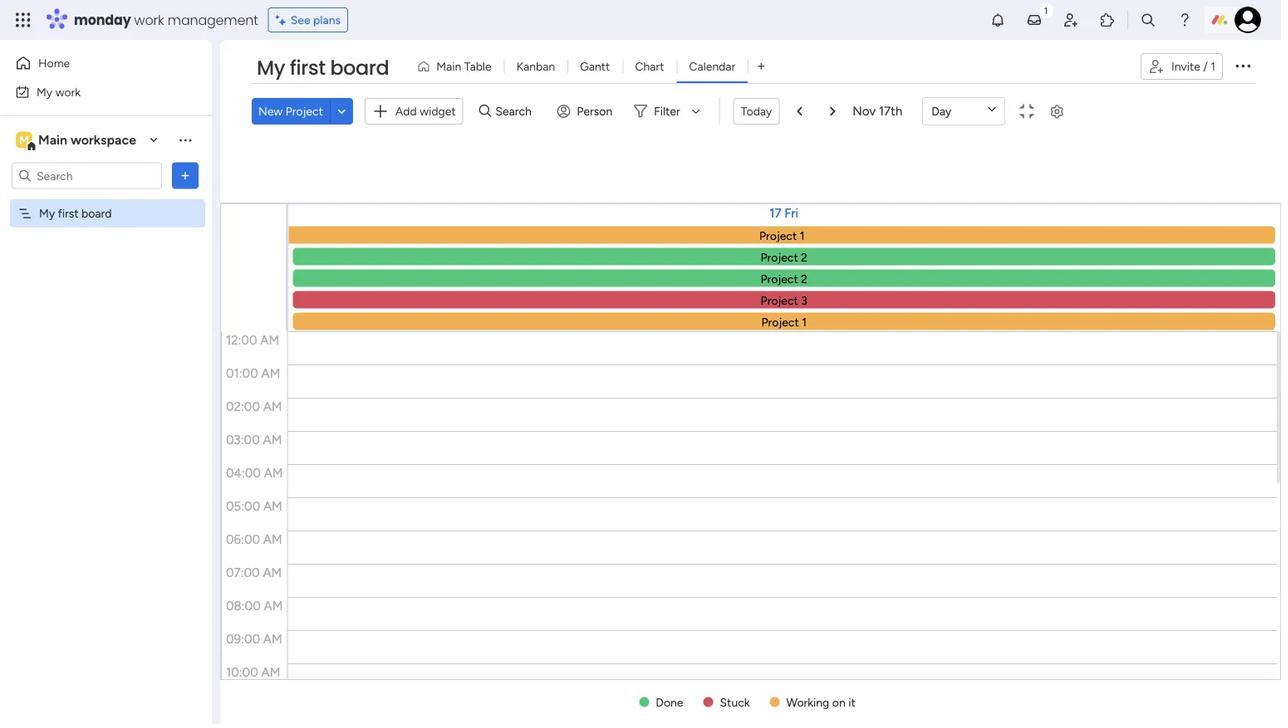Task type: locate. For each thing, give the bounding box(es) containing it.
0 vertical spatial my first board
[[257, 54, 389, 82]]

0 vertical spatial main
[[437, 59, 462, 74]]

list arrow image right the today button
[[797, 106, 802, 117]]

my work
[[37, 85, 81, 99]]

my down search in workspace "field"
[[39, 207, 55, 221]]

main table button
[[411, 53, 504, 80]]

filter
[[654, 104, 681, 118]]

1 vertical spatial work
[[55, 85, 81, 99]]

select product image
[[15, 12, 32, 28]]

0 horizontal spatial main
[[38, 132, 67, 148]]

nov
[[853, 104, 876, 119]]

first down search in workspace "field"
[[58, 207, 79, 221]]

2 vertical spatial my
[[39, 207, 55, 221]]

list arrow image
[[797, 106, 802, 117], [831, 106, 836, 117]]

1 horizontal spatial main
[[437, 59, 462, 74]]

my down home
[[37, 85, 53, 99]]

1 horizontal spatial my first board
[[257, 54, 389, 82]]

am for 08:00 am
[[264, 599, 283, 614]]

0 horizontal spatial list arrow image
[[797, 106, 802, 117]]

project
[[286, 104, 323, 118]]

1 horizontal spatial list arrow image
[[831, 106, 836, 117]]

07:00 am
[[226, 566, 282, 581]]

my first board
[[257, 54, 389, 82], [39, 207, 112, 221]]

my inside my first board field
[[257, 54, 285, 82]]

work right monday
[[134, 10, 164, 29]]

help image
[[1177, 12, 1194, 28]]

am right '08:00' on the bottom left of the page
[[264, 599, 283, 614]]

see
[[291, 13, 311, 27]]

working on it
[[787, 696, 856, 710]]

my first board down search in workspace "field"
[[39, 207, 112, 221]]

my up new
[[257, 54, 285, 82]]

list arrow image left nov
[[831, 106, 836, 117]]

workspace selection element
[[16, 130, 139, 152]]

first
[[290, 54, 326, 82], [58, 207, 79, 221]]

invite
[[1172, 59, 1201, 74]]

am right 05:00
[[263, 499, 282, 514]]

0 vertical spatial board
[[330, 54, 389, 82]]

my inside my first board list box
[[39, 207, 55, 221]]

07:00
[[226, 566, 260, 581]]

main inside button
[[437, 59, 462, 74]]

0 horizontal spatial board
[[82, 207, 112, 221]]

add
[[396, 104, 417, 118]]

1 horizontal spatial board
[[330, 54, 389, 82]]

option
[[0, 199, 212, 202]]

1 vertical spatial my
[[37, 85, 53, 99]]

home
[[38, 56, 70, 70]]

arrow down image
[[686, 101, 706, 121]]

notifications image
[[990, 12, 1007, 28]]

monday
[[74, 10, 131, 29]]

am right 02:00 on the bottom
[[263, 399, 282, 414]]

am right 04:00
[[264, 466, 283, 481]]

invite / 1
[[1172, 59, 1216, 74]]

0 horizontal spatial work
[[55, 85, 81, 99]]

workspace
[[71, 132, 136, 148]]

am right 12:00
[[260, 333, 279, 348]]

main
[[437, 59, 462, 74], [38, 132, 67, 148]]

am right "09:00"
[[263, 632, 282, 647]]

1 vertical spatial first
[[58, 207, 79, 221]]

my
[[257, 54, 285, 82], [37, 85, 53, 99], [39, 207, 55, 221]]

1 vertical spatial my first board
[[39, 207, 112, 221]]

am right 03:00
[[263, 433, 282, 448]]

board
[[330, 54, 389, 82], [82, 207, 112, 221]]

invite members image
[[1063, 12, 1080, 28]]

am for 10:00 am
[[261, 665, 280, 680]]

am right 01:00
[[261, 366, 280, 381]]

0 vertical spatial work
[[134, 10, 164, 29]]

04:00
[[226, 466, 261, 481]]

06:00
[[226, 532, 260, 547]]

am right 07:00
[[263, 566, 282, 581]]

am
[[260, 333, 279, 348], [261, 366, 280, 381], [263, 399, 282, 414], [263, 433, 282, 448], [264, 466, 283, 481], [263, 499, 282, 514], [263, 532, 282, 547], [263, 566, 282, 581], [264, 599, 283, 614], [263, 632, 282, 647], [261, 665, 280, 680]]

options image
[[1234, 55, 1254, 75]]

am right 06:00
[[263, 532, 282, 547]]

add widget
[[396, 104, 456, 118]]

angle down image
[[338, 105, 346, 118]]

on
[[833, 696, 846, 710]]

0 horizontal spatial my first board
[[39, 207, 112, 221]]

work
[[134, 10, 164, 29], [55, 85, 81, 99]]

v2 search image
[[479, 102, 492, 121]]

17th
[[879, 104, 903, 119]]

am for 01:00 am
[[261, 366, 280, 381]]

0 horizontal spatial first
[[58, 207, 79, 221]]

board up 'angle down' icon
[[330, 54, 389, 82]]

work inside button
[[55, 85, 81, 99]]

0 vertical spatial my
[[257, 54, 285, 82]]

01:00
[[226, 366, 258, 381]]

work down home
[[55, 85, 81, 99]]

today button
[[734, 98, 780, 125]]

day
[[932, 104, 952, 118]]

04:00 am
[[226, 466, 283, 481]]

main inside workspace selection element
[[38, 132, 67, 148]]

1 horizontal spatial work
[[134, 10, 164, 29]]

kanban button
[[504, 53, 568, 80]]

my first board up project
[[257, 54, 389, 82]]

first up project
[[290, 54, 326, 82]]

board down search in workspace "field"
[[82, 207, 112, 221]]

main right 'workspace' image
[[38, 132, 67, 148]]

1 horizontal spatial first
[[290, 54, 326, 82]]

am for 05:00 am
[[263, 499, 282, 514]]

main left table
[[437, 59, 462, 74]]

am right 10:00 at the left of page
[[261, 665, 280, 680]]

0 vertical spatial first
[[290, 54, 326, 82]]

02:00
[[226, 399, 260, 414]]

1 vertical spatial board
[[82, 207, 112, 221]]

2 list arrow image from the left
[[831, 106, 836, 117]]

widget
[[420, 104, 456, 118]]

My first board field
[[253, 54, 393, 82]]

1 vertical spatial main
[[38, 132, 67, 148]]



Task type: describe. For each thing, give the bounding box(es) containing it.
workspace image
[[16, 131, 32, 149]]

done
[[656, 696, 684, 710]]

/
[[1204, 59, 1208, 74]]

am for 09:00 am
[[263, 632, 282, 647]]

nov 17th
[[853, 104, 903, 119]]

05:00 am
[[226, 499, 282, 514]]

invite / 1 button
[[1141, 53, 1224, 80]]

05:00
[[226, 499, 260, 514]]

gantt
[[580, 59, 610, 74]]

08:00 am
[[226, 599, 283, 614]]

09:00
[[226, 632, 260, 647]]

calendar
[[689, 59, 736, 74]]

main for main table
[[437, 59, 462, 74]]

apps image
[[1100, 12, 1116, 28]]

stuck
[[720, 696, 750, 710]]

chart
[[635, 59, 665, 74]]

new project button
[[252, 98, 330, 125]]

management
[[168, 10, 258, 29]]

first inside list box
[[58, 207, 79, 221]]

work for monday
[[134, 10, 164, 29]]

am for 06:00 am
[[263, 532, 282, 547]]

12:00
[[226, 333, 257, 348]]

Search field
[[492, 100, 541, 123]]

fri
[[785, 206, 799, 221]]

board inside field
[[330, 54, 389, 82]]

17
[[770, 206, 782, 221]]

monday work management
[[74, 10, 258, 29]]

09:00 am
[[226, 632, 282, 647]]

calendar button
[[677, 53, 748, 80]]

main workspace
[[38, 132, 136, 148]]

02:00 am
[[226, 399, 282, 414]]

john smith image
[[1235, 7, 1262, 33]]

first inside field
[[290, 54, 326, 82]]

main for main workspace
[[38, 132, 67, 148]]

add view image
[[758, 60, 765, 73]]

gantt button
[[568, 53, 623, 80]]

person
[[577, 104, 613, 118]]

my first board inside list box
[[39, 207, 112, 221]]

am for 02:00 am
[[263, 399, 282, 414]]

06:00 am
[[226, 532, 282, 547]]

01:00 am
[[226, 366, 280, 381]]

work for my
[[55, 85, 81, 99]]

am for 07:00 am
[[263, 566, 282, 581]]

10:00
[[226, 665, 258, 680]]

03:00
[[226, 433, 260, 448]]

options image
[[177, 167, 194, 184]]

17 fri
[[770, 206, 799, 221]]

Search in workspace field
[[35, 166, 139, 185]]

person button
[[551, 98, 623, 125]]

am for 04:00 am
[[264, 466, 283, 481]]

add widget button
[[365, 98, 464, 124]]

it
[[849, 696, 856, 710]]

search everything image
[[1140, 12, 1157, 28]]

m
[[19, 133, 29, 147]]

chart button
[[623, 53, 677, 80]]

1
[[1211, 59, 1216, 74]]

see plans
[[291, 13, 341, 27]]

03:00 am
[[226, 433, 282, 448]]

main table
[[437, 59, 492, 74]]

12:00 am
[[226, 333, 279, 348]]

working
[[787, 696, 830, 710]]

my inside my work button
[[37, 85, 53, 99]]

workspace options image
[[177, 132, 194, 148]]

08:00
[[226, 599, 261, 614]]

board inside list box
[[82, 207, 112, 221]]

1 image
[[1039, 1, 1054, 20]]

inbox image
[[1027, 12, 1043, 28]]

1 list arrow image from the left
[[797, 106, 802, 117]]

my first board inside field
[[257, 54, 389, 82]]

new
[[259, 104, 283, 118]]

my first board list box
[[0, 196, 212, 452]]

home button
[[10, 50, 179, 76]]

am for 03:00 am
[[263, 433, 282, 448]]

my work button
[[10, 79, 179, 105]]

plans
[[313, 13, 341, 27]]

10:00 am
[[226, 665, 280, 680]]

filter button
[[628, 98, 706, 125]]

am for 12:00 am
[[260, 333, 279, 348]]

today
[[741, 104, 772, 118]]

17 fri link
[[770, 206, 799, 221]]

see plans button
[[268, 7, 348, 32]]

new project
[[259, 104, 323, 118]]

kanban
[[517, 59, 555, 74]]

table
[[464, 59, 492, 74]]



Task type: vqa. For each thing, say whether or not it's contained in the screenshot.
the close icon
no



